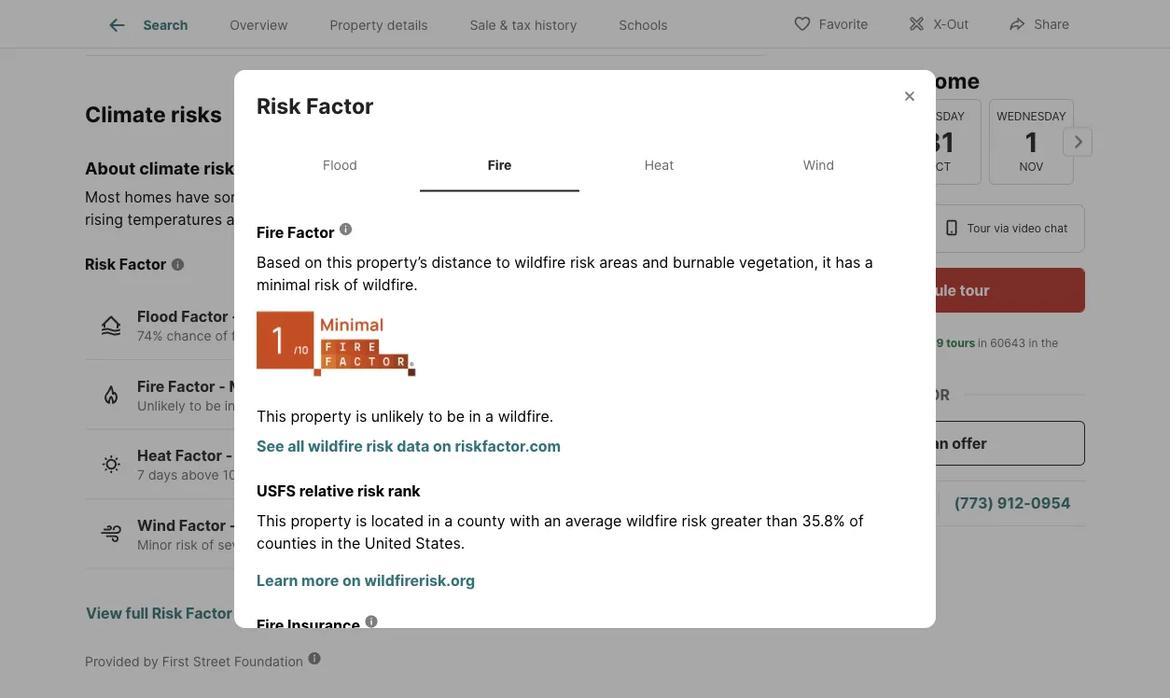 Task type: locate. For each thing, give the bounding box(es) containing it.
1 vertical spatial and
[[226, 211, 253, 229]]

this left home
[[876, 67, 916, 93]]

0 horizontal spatial an
[[544, 511, 561, 530]]

days right 7
[[148, 468, 178, 484]]

this
[[876, 67, 916, 93], [327, 253, 352, 271], [314, 468, 337, 484]]

tab list
[[85, 0, 704, 48], [257, 138, 914, 192]]

2 property from the top
[[291, 511, 352, 530]]

next image
[[1063, 127, 1093, 157]]

property
[[330, 17, 384, 33]]

0 vertical spatial is
[[356, 407, 367, 425]]

flood tab
[[260, 142, 420, 188]]

risk factor element
[[257, 70, 396, 119]]

fire factor score logo image
[[257, 296, 416, 376]]

days
[[876, 353, 901, 367], [148, 468, 178, 484], [391, 468, 421, 484]]

minor up winds
[[240, 517, 282, 535]]

sale & tax history tab
[[449, 3, 598, 48]]

schools tab
[[598, 3, 689, 48]]

0 vertical spatial this
[[876, 67, 916, 93]]

factor up street
[[186, 605, 232, 623]]

0 horizontal spatial risk factor
[[85, 256, 166, 274]]

74%
[[137, 329, 163, 345]]

1 is from the top
[[356, 407, 367, 425]]

- inside fire factor - minimal unlikely to be in a wildfire in next 30 years
[[219, 378, 226, 396]]

years down property's
[[350, 329, 384, 345]]

days inside in the last 30 days
[[876, 353, 901, 367]]

next up heat factor - moderate 7 days above 101° expected this year, 15 days in 30 years
[[313, 398, 340, 414]]

all
[[288, 437, 305, 455]]

risk down rising
[[85, 256, 116, 274]]

years down the riskfactor.com on the bottom of page
[[459, 468, 493, 484]]

0 vertical spatial tab list
[[85, 0, 704, 48]]

of left "severe"
[[202, 537, 214, 553]]

fire inside tab
[[488, 157, 512, 173]]

wildfire inside fire factor - minimal unlikely to be in a wildfire in next 30 years
[[250, 398, 295, 414]]

wind inside wind factor - minor minor risk of severe winds over next 30 years
[[137, 517, 176, 535]]

days right last
[[876, 353, 901, 367]]

oct inside 30 oct
[[835, 160, 859, 174]]

this up winds
[[257, 511, 286, 530]]

wildfire. up the riskfactor.com on the bottom of page
[[498, 407, 554, 425]]

this left property's
[[327, 253, 352, 271]]

(773)
[[954, 494, 994, 512]]

risk left 'greater'
[[682, 511, 707, 530]]

fire for fire factor - minimal unlikely to be in a wildfire in next 30 years
[[137, 378, 165, 396]]

factor inside heat factor - moderate 7 days above 101° expected this year, 15 days in 30 years
[[175, 447, 222, 465]]

factor inside fire factor - minimal unlikely to be in a wildfire in next 30 years
[[168, 378, 215, 396]]

1 vertical spatial wind
[[137, 517, 176, 535]]

-
[[232, 308, 239, 326], [219, 378, 226, 396], [226, 447, 233, 465], [230, 517, 237, 535]]

wildfire up year,
[[308, 437, 363, 455]]

property for located
[[291, 511, 352, 530]]

minimal
[[257, 276, 310, 294]]

the right 60643
[[1042, 337, 1059, 350]]

1 vertical spatial an
[[544, 511, 561, 530]]

0 horizontal spatial oct
[[835, 160, 859, 174]]

1 horizontal spatial an
[[931, 434, 949, 452]]

35.8
[[802, 511, 833, 530]]

1 horizontal spatial wind
[[804, 157, 835, 173]]

1 horizontal spatial tour
[[960, 281, 990, 299]]

fire up may on the top of page
[[488, 157, 512, 173]]

more
[[302, 571, 339, 589]]

- inside wind factor - minor minor risk of severe winds over next 30 years
[[230, 517, 237, 535]]

0 horizontal spatial heat
[[137, 447, 172, 465]]

risk down overview tab
[[257, 92, 301, 118]]

0 horizontal spatial flood
[[137, 308, 178, 326]]

- left minimal
[[219, 378, 226, 396]]

next inside wind factor - minor minor risk of severe winds over next 30 years
[[333, 537, 360, 553]]

days right 15
[[391, 468, 421, 484]]

2 horizontal spatial be
[[494, 189, 512, 207]]

fire up 'unlikely'
[[137, 378, 165, 396]]

heat up change at the right of the page
[[645, 157, 674, 173]]

0 vertical spatial and
[[430, 189, 456, 207]]

factor inside "risk factor" 'element'
[[306, 92, 374, 118]]

1 vertical spatial property
[[291, 511, 352, 530]]

of up levels.
[[286, 189, 300, 207]]

factor up 'unlikely'
[[168, 378, 215, 396]]

in down minimal
[[225, 398, 236, 414]]

30 inside wind factor - minor minor risk of severe winds over next 30 years
[[364, 537, 380, 553]]

and down 'some'
[[226, 211, 253, 229]]

risk up sea
[[256, 189, 282, 207]]

(773) 912-0954
[[954, 494, 1071, 512]]

years
[[350, 329, 384, 345], [364, 398, 398, 414], [459, 468, 493, 484], [384, 537, 418, 553]]

to up data
[[428, 407, 443, 425]]

an
[[931, 434, 949, 452], [544, 511, 561, 530]]

this
[[257, 407, 286, 425], [257, 511, 286, 530]]

to right distance
[[496, 253, 510, 271]]

next right over
[[333, 537, 360, 553]]

2 vertical spatial on
[[343, 571, 361, 589]]

risk
[[257, 92, 301, 118], [85, 256, 116, 274], [152, 605, 182, 623]]

wildfire. inside based on this property's distance to wildfire risk areas and burnable vegetation, it has a minimal risk of wildfire.
[[362, 276, 418, 294]]

distance
[[432, 253, 492, 271]]

1 vertical spatial this
[[257, 511, 286, 530]]

risk factor up flood tab
[[257, 92, 374, 118]]

minor
[[240, 517, 282, 535], [137, 537, 172, 553]]

disasters,
[[357, 189, 426, 207]]

risk inside wind factor - minor minor risk of severe winds over next 30 years
[[176, 537, 198, 553]]

by
[[586, 189, 603, 207], [143, 654, 158, 670]]

by left first
[[143, 654, 158, 670]]

greater
[[711, 511, 762, 530]]

0 vertical spatial by
[[586, 189, 603, 207]]

on right data
[[433, 437, 452, 455]]

by inside most homes have some risk of natural disasters, and may be impacted by climate change due to rising temperatures and sea levels.
[[586, 189, 603, 207]]

in up more
[[321, 534, 333, 552]]

1 horizontal spatial by
[[586, 189, 603, 207]]

2 horizontal spatial and
[[642, 253, 669, 271]]

0 vertical spatial wildfire.
[[362, 276, 418, 294]]

in right 60643
[[1029, 337, 1038, 350]]

1 this from the top
[[257, 407, 286, 425]]

- for moderate
[[226, 447, 233, 465]]

(773) 912-0954 link
[[954, 494, 1071, 512]]

property up all
[[291, 407, 352, 425]]

the right over
[[338, 534, 361, 552]]

1 vertical spatial climate
[[608, 189, 659, 207]]

flood for flood
[[323, 157, 357, 173]]

- left "major"
[[232, 308, 239, 326]]

0 horizontal spatial on
[[305, 253, 322, 271]]

risk inside 'element'
[[257, 92, 301, 118]]

about climate risks
[[85, 158, 244, 179]]

factor inside view full risk factor report button
[[186, 605, 232, 623]]

a
[[865, 253, 874, 271], [239, 398, 247, 414], [486, 407, 494, 425], [844, 494, 852, 512], [445, 511, 453, 530]]

in right rank
[[424, 468, 435, 484]]

30 left unlikely
[[344, 398, 360, 414]]

wednesday
[[997, 109, 1067, 123]]

flood up the 74%
[[137, 308, 178, 326]]

1 horizontal spatial heat
[[645, 157, 674, 173]]

in the last 30 days
[[836, 337, 1062, 367]]

an inside button
[[931, 434, 949, 452]]

climate inside most homes have some risk of natural disasters, and may be impacted by climate change due to rising temperatures and sea levels.
[[608, 189, 659, 207]]

an right with
[[544, 511, 561, 530]]

tour via video chat list box
[[793, 204, 1086, 253]]

% of counties in the united states.
[[257, 511, 864, 552]]

30 inside in the last 30 days
[[858, 353, 873, 367]]

most
[[85, 189, 120, 207]]

of inside flood factor - major 74% chance of flooding in next 30 years
[[215, 329, 228, 345]]

1 vertical spatial next
[[313, 398, 340, 414]]

heat tab
[[580, 142, 739, 188]]

2 horizontal spatial days
[[876, 353, 901, 367]]

- up "severe"
[[230, 517, 237, 535]]

in right flooding
[[285, 329, 296, 345]]

2 vertical spatial next
[[333, 537, 360, 553]]

in up the riskfactor.com on the bottom of page
[[469, 407, 481, 425]]

2 vertical spatial this
[[314, 468, 337, 484]]

on right more
[[343, 571, 361, 589]]

30 inside heat factor - moderate 7 days above 101° expected this year, 15 days in 30 years
[[439, 468, 455, 484]]

1 horizontal spatial the
[[1042, 337, 1059, 350]]

tuesday 31 oct
[[914, 109, 965, 174]]

about
[[85, 158, 135, 179]]

risk inside most homes have some risk of natural disasters, and may be impacted by climate change due to rising temperatures and sea levels.
[[256, 189, 282, 207]]

years up see all wildfire risk data on riskfactor.com
[[364, 398, 398, 414]]

1 horizontal spatial flood
[[323, 157, 357, 173]]

in inside flood factor - major 74% chance of flooding in next 30 years
[[285, 329, 296, 345]]

of inside based on this property's distance to wildfire risk areas and burnable vegetation, it has a minimal risk of wildfire.
[[344, 276, 358, 294]]

2 horizontal spatial risk
[[257, 92, 301, 118]]

1 vertical spatial heat
[[137, 447, 172, 465]]

0 horizontal spatial wind
[[137, 517, 176, 535]]

1 property from the top
[[291, 407, 352, 425]]

wildfire.
[[362, 276, 418, 294], [498, 407, 554, 425]]

tab list inside risk factor dialog
[[257, 138, 914, 192]]

risk inside button
[[152, 605, 182, 623]]

see
[[257, 437, 284, 455]]

details
[[387, 17, 428, 33]]

start
[[892, 434, 928, 452]]

- inside heat factor - moderate 7 days above 101° expected this year, 15 days in 30 years
[[226, 447, 233, 465]]

be inside fire factor - minimal unlikely to be in a wildfire in next 30 years
[[205, 398, 221, 414]]

wind for wind factor - minor minor risk of severe winds over next 30 years
[[137, 517, 176, 535]]

of inside % of counties in the united states.
[[850, 511, 864, 530]]

in inside % of counties in the united states.
[[321, 534, 333, 552]]

flood inside tab
[[323, 157, 357, 173]]

in inside in the last 30 days
[[1029, 337, 1038, 350]]

over
[[302, 537, 329, 553]]

- for minor
[[230, 517, 237, 535]]

provided
[[85, 654, 140, 670]]

2 vertical spatial risk
[[152, 605, 182, 623]]

0 vertical spatial property
[[291, 407, 352, 425]]

wildfire. down property's
[[362, 276, 418, 294]]

is left unlikely
[[356, 407, 367, 425]]

fire up foundation
[[257, 616, 284, 634]]

wind down go
[[804, 157, 835, 173]]

see all wildfire risk data on riskfactor.com
[[257, 437, 561, 455]]

2 horizontal spatial on
[[433, 437, 452, 455]]

fire insurance
[[257, 616, 360, 634]]

risk factor
[[257, 92, 374, 118], [85, 256, 166, 274]]

option
[[793, 204, 930, 253]]

risk factor down rising
[[85, 256, 166, 274]]

be inside most homes have some risk of natural disasters, and may be impacted by climate change due to rising temperatures and sea levels.
[[494, 189, 512, 207]]

this left year,
[[314, 468, 337, 484]]

0 horizontal spatial wildfire.
[[362, 276, 418, 294]]

flood inside flood factor - major 74% chance of flooding in next 30 years
[[137, 308, 178, 326]]

1 horizontal spatial oct
[[928, 160, 951, 174]]

impacted
[[516, 189, 582, 207]]

2 vertical spatial and
[[642, 253, 669, 271]]

1 vertical spatial risk
[[85, 256, 116, 274]]

states.
[[416, 534, 465, 552]]

view
[[86, 605, 122, 623]]

0 vertical spatial risk
[[257, 92, 301, 118]]

tour inside button
[[960, 281, 990, 299]]

1 vertical spatial tour
[[960, 281, 990, 299]]

factor down temperatures at the left
[[119, 256, 166, 274]]

factor up chance
[[181, 308, 228, 326]]

in inside heat factor - moderate 7 days above 101° expected this year, 15 days in 30 years
[[424, 468, 435, 484]]

wind down 7
[[137, 517, 176, 535]]

years down located
[[384, 537, 418, 553]]

oct
[[835, 160, 859, 174], [928, 160, 951, 174]]

to inside fire factor - minimal unlikely to be in a wildfire in next 30 years
[[189, 398, 202, 414]]

0 vertical spatial heat
[[645, 157, 674, 173]]

fire factor - minimal unlikely to be in a wildfire in next 30 years
[[137, 378, 398, 414]]

0 horizontal spatial the
[[338, 534, 361, 552]]

0 vertical spatial next
[[300, 329, 327, 345]]

risk right full
[[152, 605, 182, 623]]

&
[[500, 17, 508, 33]]

risk factor dialog
[[234, 70, 936, 698]]

climate down heat tab
[[608, 189, 659, 207]]

next right flooding
[[300, 329, 327, 345]]

1 horizontal spatial climate
[[608, 189, 659, 207]]

risks
[[171, 101, 222, 127], [204, 158, 244, 179]]

of
[[286, 189, 300, 207], [344, 276, 358, 294], [215, 329, 228, 345], [850, 511, 864, 530], [202, 537, 214, 553]]

1 vertical spatial by
[[143, 654, 158, 670]]

heat inside heat factor - moderate 7 days above 101° expected this year, 15 days in 30 years
[[137, 447, 172, 465]]

via
[[994, 222, 1010, 235]]

risk
[[256, 189, 282, 207], [570, 253, 595, 271], [315, 276, 340, 294], [366, 437, 394, 455], [357, 481, 385, 500], [682, 511, 707, 530], [176, 537, 198, 553]]

1 vertical spatial flood
[[137, 308, 178, 326]]

wildfire down minimal
[[250, 398, 295, 414]]

None button
[[805, 98, 890, 186], [897, 99, 982, 185], [990, 99, 1074, 185], [805, 98, 890, 186], [897, 99, 982, 185], [990, 99, 1074, 185]]

heat for heat factor - moderate 7 days above 101° expected this year, 15 days in 30 years
[[137, 447, 172, 465]]

%
[[833, 511, 846, 530]]

30 right last
[[858, 353, 873, 367]]

0 horizontal spatial tour
[[828, 67, 871, 93]]

in
[[285, 329, 296, 345], [978, 337, 988, 350], [1029, 337, 1038, 350], [225, 398, 236, 414], [299, 398, 310, 414], [469, 407, 481, 425], [424, 468, 435, 484], [428, 511, 440, 530], [321, 534, 333, 552]]

wind factor - minor minor risk of severe winds over next 30 years
[[137, 517, 418, 553]]

1 horizontal spatial wildfire.
[[498, 407, 554, 425]]

1 horizontal spatial be
[[447, 407, 465, 425]]

1 vertical spatial tab list
[[257, 138, 914, 192]]

30 right flooding
[[330, 329, 347, 345]]

be up see all wildfire risk data on riskfactor.com
[[447, 407, 465, 425]]

0 vertical spatial risk factor
[[257, 92, 374, 118]]

1 vertical spatial this
[[327, 253, 352, 271]]

fire for fire factor
[[257, 223, 284, 242]]

0 vertical spatial an
[[931, 434, 949, 452]]

the inside % of counties in the united states.
[[338, 534, 361, 552]]

30 up learn more on wildfirerisk.org at bottom
[[364, 537, 380, 553]]

- for major
[[232, 308, 239, 326]]

0 horizontal spatial risk
[[85, 256, 116, 274]]

1 vertical spatial wildfire.
[[498, 407, 554, 425]]

factor up flood tab
[[306, 92, 374, 118]]

tab list containing flood
[[257, 138, 914, 192]]

0 horizontal spatial minor
[[137, 537, 172, 553]]

of right chance
[[215, 329, 228, 345]]

is
[[356, 407, 367, 425], [356, 511, 367, 530]]

0 vertical spatial wind
[[804, 157, 835, 173]]

overview tab
[[209, 3, 309, 48]]

this for on
[[327, 253, 352, 271]]

0 horizontal spatial by
[[143, 654, 158, 670]]

riskfactor.com
[[455, 437, 561, 455]]

property up over
[[291, 511, 352, 530]]

flood up natural
[[323, 157, 357, 173]]

0 vertical spatial this
[[257, 407, 286, 425]]

the
[[1042, 337, 1059, 350], [338, 534, 361, 552]]

risk left "areas" on the right
[[570, 253, 595, 271]]

wildfire inside based on this property's distance to wildfire risk areas and burnable vegetation, it has a minimal risk of wildfire.
[[515, 253, 566, 271]]

risks up 'some'
[[204, 158, 244, 179]]

to right due
[[750, 189, 764, 207]]

climate up homes
[[139, 158, 200, 179]]

1 oct from the left
[[835, 160, 859, 174]]

on inside the learn more on wildfirerisk.org link
[[343, 571, 361, 589]]

1 horizontal spatial risk factor
[[257, 92, 374, 118]]

0 horizontal spatial be
[[205, 398, 221, 414]]

0 vertical spatial tour
[[828, 67, 871, 93]]

of inside wind factor - minor minor risk of severe winds over next 30 years
[[202, 537, 214, 553]]

fire inside fire factor - minimal unlikely to be in a wildfire in next 30 years
[[137, 378, 165, 396]]

0 vertical spatial on
[[305, 253, 322, 271]]

is up the united
[[356, 511, 367, 530]]

minor down 7
[[137, 537, 172, 553]]

0 vertical spatial climate
[[139, 158, 200, 179]]

counties
[[257, 534, 317, 552]]

risk left "severe"
[[176, 537, 198, 553]]

1 vertical spatial on
[[433, 437, 452, 455]]

tuesday
[[914, 109, 965, 123]]

1 horizontal spatial on
[[343, 571, 361, 589]]

risk inside see all wildfire risk data on riskfactor.com link
[[366, 437, 394, 455]]

next
[[300, 329, 327, 345], [313, 398, 340, 414], [333, 537, 360, 553]]

of right '%'
[[850, 511, 864, 530]]

2 this from the top
[[257, 511, 286, 530]]

- inside flood factor - major 74% chance of flooding in next 30 years
[[232, 308, 239, 326]]

this inside heat factor - moderate 7 days above 101° expected this year, 15 days in 30 years
[[314, 468, 337, 484]]

0 horizontal spatial climate
[[139, 158, 200, 179]]

fire up based
[[257, 223, 284, 242]]

- up 101° at the left bottom of the page
[[226, 447, 233, 465]]

fire tab
[[420, 142, 580, 188]]

go
[[793, 67, 823, 93]]

flood for flood factor - major 74% chance of flooding in next 30 years
[[137, 308, 178, 326]]

- for minimal
[[219, 378, 226, 396]]

0 vertical spatial flood
[[323, 157, 357, 173]]

tour right go
[[828, 67, 871, 93]]

to inside based on this property's distance to wildfire risk areas and burnable vegetation, it has a minimal risk of wildfire.
[[496, 253, 510, 271]]

winds
[[262, 537, 299, 553]]

factor up above
[[175, 447, 222, 465]]

flooding
[[231, 329, 282, 345]]

0 horizontal spatial and
[[226, 211, 253, 229]]

2 oct from the left
[[928, 160, 951, 174]]

next inside fire factor - minimal unlikely to be in a wildfire in next 30 years
[[313, 398, 340, 414]]

an left offer
[[931, 434, 949, 452]]

wildfire down impacted
[[515, 253, 566, 271]]

learn more on wildfirerisk.org
[[257, 571, 475, 589]]

1 vertical spatial the
[[338, 534, 361, 552]]

2 is from the top
[[356, 511, 367, 530]]

heat inside tab
[[645, 157, 674, 173]]

0 vertical spatial minor
[[240, 517, 282, 535]]

this inside based on this property's distance to wildfire risk areas and burnable vegetation, it has a minimal risk of wildfire.
[[327, 253, 352, 271]]

wind inside tab
[[804, 157, 835, 173]]

tour right schedule
[[960, 281, 990, 299]]

be
[[494, 189, 512, 207], [205, 398, 221, 414], [447, 407, 465, 425]]

0 vertical spatial the
[[1042, 337, 1059, 350]]

heat
[[645, 157, 674, 173], [137, 447, 172, 465]]

view full risk factor report button
[[85, 592, 282, 637]]

to right 'unlikely'
[[189, 398, 202, 414]]

on down fire factor
[[305, 253, 322, 271]]

1 horizontal spatial risk
[[152, 605, 182, 623]]

of down property's
[[344, 276, 358, 294]]

by right impacted
[[586, 189, 603, 207]]

30 right rank
[[439, 468, 455, 484]]

1 vertical spatial is
[[356, 511, 367, 530]]

1 horizontal spatial minor
[[240, 517, 282, 535]]

has
[[836, 253, 861, 271]]

full
[[126, 605, 148, 623]]

risk up 15
[[366, 437, 394, 455]]

and right "areas" on the right
[[642, 253, 669, 271]]

years inside fire factor - minimal unlikely to be in a wildfire in next 30 years
[[364, 398, 398, 414]]



Task type: describe. For each thing, give the bounding box(es) containing it.
property's
[[357, 253, 428, 271]]

912-
[[998, 494, 1031, 512]]

favorite
[[819, 16, 869, 32]]

unlikely
[[371, 407, 424, 425]]

101°
[[223, 468, 249, 484]]

15
[[374, 468, 388, 484]]

the inside in the last 30 days
[[1042, 337, 1059, 350]]

fire factor
[[257, 223, 335, 242]]

usfs relative risk rank
[[257, 481, 421, 500]]

on inside based on this property's distance to wildfire risk areas and burnable vegetation, it has a minimal risk of wildfire.
[[305, 253, 322, 271]]

provided by first street foundation
[[85, 654, 303, 670]]

30 down go tour this home at right
[[829, 125, 865, 158]]

30 inside flood factor - major 74% chance of flooding in next 30 years
[[330, 329, 347, 345]]

temperatures
[[127, 211, 222, 229]]

flood factor - major 74% chance of flooding in next 30 years
[[137, 308, 384, 345]]

moderate
[[236, 447, 307, 465]]

homes
[[125, 189, 172, 207]]

due
[[719, 189, 746, 207]]

unlikely
[[137, 398, 186, 414]]

property details tab
[[309, 3, 449, 48]]

this for this property is unlikely to be in a wildfire.
[[257, 407, 286, 425]]

a up states.
[[445, 511, 453, 530]]

nov
[[1020, 160, 1044, 174]]

a up the riskfactor.com on the bottom of page
[[486, 407, 494, 425]]

in right tours
[[978, 337, 988, 350]]

tour via video chat option
[[930, 204, 1086, 253]]

1 vertical spatial risks
[[204, 158, 244, 179]]

a inside based on this property's distance to wildfire risk areas and burnable vegetation, it has a minimal risk of wildfire.
[[865, 253, 874, 271]]

0 horizontal spatial days
[[148, 468, 178, 484]]

with
[[510, 511, 540, 530]]

heat factor - moderate 7 days above 101° expected this year, 15 days in 30 years
[[137, 447, 493, 484]]

learn more on wildfirerisk.org link
[[257, 562, 914, 592]]

and inside based on this property's distance to wildfire risk areas and burnable vegetation, it has a minimal risk of wildfire.
[[642, 253, 669, 271]]

to inside most homes have some risk of natural disasters, and may be impacted by climate change due to rising temperatures and sea levels.
[[750, 189, 764, 207]]

1 horizontal spatial and
[[430, 189, 456, 207]]

of inside most homes have some risk of natural disasters, and may be impacted by climate change due to rising temperatures and sea levels.
[[286, 189, 300, 207]]

relative
[[299, 481, 354, 500]]

factor inside wind factor - minor minor risk of severe winds over next 30 years
[[179, 517, 226, 535]]

risk left rank
[[357, 481, 385, 500]]

0 vertical spatial risks
[[171, 101, 222, 127]]

years inside flood factor - major 74% chance of flooding in next 30 years
[[350, 329, 384, 345]]

in up all
[[299, 398, 310, 414]]

1 vertical spatial risk factor
[[85, 256, 166, 274]]

0954
[[1031, 494, 1071, 512]]

out
[[947, 16, 969, 32]]

most homes have some risk of natural disasters, and may be impacted by climate change due to rising temperatures and sea levels.
[[85, 189, 764, 229]]

rising
[[85, 211, 123, 229]]

tab list containing search
[[85, 0, 704, 48]]

x-out button
[[892, 4, 985, 42]]

favorite button
[[777, 4, 884, 42]]

is for unlikely
[[356, 407, 367, 425]]

above
[[181, 468, 219, 484]]

next inside flood factor - major 74% chance of flooding in next 30 years
[[300, 329, 327, 345]]

tours
[[947, 337, 976, 350]]

schedule
[[889, 281, 957, 299]]

a right ask
[[844, 494, 852, 512]]

chat
[[1045, 222, 1068, 235]]

be inside risk factor dialog
[[447, 407, 465, 425]]

is for located
[[356, 511, 367, 530]]

areas
[[600, 253, 638, 271]]

19 tours in 60643
[[931, 337, 1026, 350]]

tax
[[512, 17, 531, 33]]

or
[[929, 386, 950, 404]]

united
[[365, 534, 412, 552]]

it
[[823, 253, 832, 271]]

property details
[[330, 17, 428, 33]]

usfs
[[257, 481, 296, 500]]

rank
[[388, 481, 421, 500]]

home
[[921, 67, 980, 93]]

go tour this home
[[793, 67, 980, 93]]

this for this property is located in a county with an average wildfire risk greater than 35.8
[[257, 511, 286, 530]]

schools
[[619, 17, 668, 33]]

years inside wind factor - minor minor risk of severe winds over next 30 years
[[384, 537, 418, 553]]

this property is located in a county with an average wildfire risk greater than 35.8
[[257, 511, 833, 530]]

tour for schedule
[[960, 281, 990, 299]]

wildfire right average at the bottom of the page
[[626, 511, 678, 530]]

climate risks
[[85, 101, 222, 127]]

31
[[924, 125, 955, 158]]

some
[[214, 189, 252, 207]]

fire for fire insurance
[[257, 616, 284, 634]]

average
[[565, 511, 622, 530]]

see all wildfire risk data on riskfactor.com link
[[257, 427, 914, 457]]

30 inside fire factor - minimal unlikely to be in a wildfire in next 30 years
[[344, 398, 360, 414]]

wildfirerisk.org
[[364, 571, 475, 589]]

data
[[397, 437, 430, 455]]

sale & tax history
[[470, 17, 577, 33]]

may
[[460, 189, 490, 207]]

share button
[[993, 4, 1086, 42]]

fire for fire
[[488, 157, 512, 173]]

learn
[[257, 571, 298, 589]]

question
[[856, 494, 920, 512]]

street
[[193, 654, 231, 670]]

foundation
[[234, 654, 303, 670]]

heat for heat
[[645, 157, 674, 173]]

severe
[[218, 537, 259, 553]]

an inside risk factor dialog
[[544, 511, 561, 530]]

offer
[[952, 434, 987, 452]]

1
[[1025, 125, 1039, 158]]

this for tour
[[876, 67, 916, 93]]

natural
[[304, 189, 353, 207]]

share
[[1035, 16, 1070, 32]]

property for unlikely
[[291, 407, 352, 425]]

levels.
[[286, 211, 330, 229]]

insurance
[[288, 616, 360, 634]]

risk right minimal
[[315, 276, 340, 294]]

view full risk factor report
[[86, 605, 281, 623]]

expected
[[253, 468, 310, 484]]

schedule tour button
[[793, 268, 1086, 313]]

a inside fire factor - minimal unlikely to be in a wildfire in next 30 years
[[239, 398, 247, 414]]

factor down natural
[[288, 223, 335, 242]]

chance
[[167, 329, 212, 345]]

search link
[[106, 14, 188, 36]]

tour
[[968, 222, 991, 235]]

last
[[836, 353, 855, 367]]

ask a question
[[812, 494, 920, 512]]

based on this property's distance to wildfire risk areas and burnable vegetation, it has a minimal risk of wildfire.
[[257, 253, 874, 294]]

minimal
[[229, 378, 287, 396]]

oct inside tuesday 31 oct
[[928, 160, 951, 174]]

year,
[[340, 468, 370, 484]]

report
[[236, 605, 281, 623]]

risk factor inside 'element'
[[257, 92, 374, 118]]

factor inside flood factor - major 74% chance of flooding in next 30 years
[[181, 308, 228, 326]]

history
[[535, 17, 577, 33]]

years inside heat factor - moderate 7 days above 101° expected this year, 15 days in 30 years
[[459, 468, 493, 484]]

x-
[[934, 16, 947, 32]]

have
[[176, 189, 210, 207]]

on inside see all wildfire risk data on riskfactor.com link
[[433, 437, 452, 455]]

1 vertical spatial minor
[[137, 537, 172, 553]]

change
[[663, 189, 715, 207]]

1 horizontal spatial days
[[391, 468, 421, 484]]

wind tab
[[739, 142, 899, 188]]

in up states.
[[428, 511, 440, 530]]

based
[[257, 253, 301, 271]]

ask
[[812, 494, 840, 512]]

tour for go
[[828, 67, 871, 93]]

video
[[1013, 222, 1042, 235]]

burnable
[[673, 253, 735, 271]]

major
[[242, 308, 284, 326]]

wind for wind
[[804, 157, 835, 173]]

this property is unlikely to be in a wildfire.
[[257, 407, 554, 425]]



Task type: vqa. For each thing, say whether or not it's contained in the screenshot.
expected
yes



